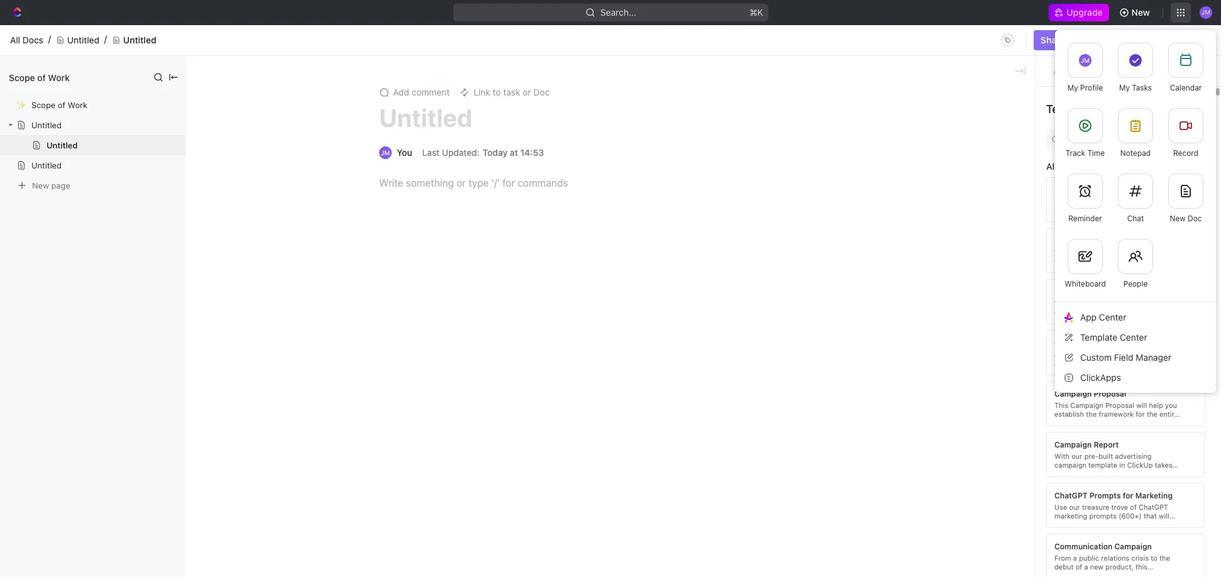 Task type: describe. For each thing, give the bounding box(es) containing it.
updated:
[[442, 147, 480, 158]]

campaign proposal
[[1055, 389, 1127, 399]]

do you want to enable browser notifications? enable hide this
[[477, 29, 744, 40]]

manager
[[1136, 352, 1172, 363]]

4 row from the top
[[203, 374, 1207, 396]]

2 vertical spatial to
[[1115, 478, 1122, 487]]

0 vertical spatial scope
[[9, 72, 35, 83]]

0 vertical spatial you
[[491, 29, 506, 40]]

agency for first agency management link from the right
[[971, 168, 1001, 179]]

1 vertical spatial scope of work
[[31, 100, 87, 110]]

space
[[54, 139, 80, 150]]

my tasks
[[1120, 83, 1152, 92]]

sidebar navigation
[[0, 44, 188, 577]]

10 row from the top
[[203, 510, 1207, 532]]

1 horizontal spatial docs
[[211, 53, 231, 64]]

campaign brief
[[1055, 338, 1112, 348]]

see all button
[[1162, 103, 1196, 118]]

calendar
[[1170, 83, 1202, 92]]

jm
[[1081, 57, 1090, 64]]

5 column header from the left
[[883, 240, 983, 261]]

template center
[[1081, 332, 1148, 343]]

0 vertical spatial work
[[48, 72, 70, 83]]

clickapps
[[1081, 372, 1122, 383]]

built
[[1099, 452, 1114, 460]]

page
[[51, 180, 70, 190]]

enable
[[542, 29, 570, 40]]

on
[[1161, 478, 1170, 487]]

custom field manager button
[[1061, 348, 1212, 368]]

today
[[483, 147, 508, 158]]

search...
[[600, 7, 636, 18]]

new up calendar
[[1172, 53, 1190, 64]]

record
[[1174, 148, 1199, 158]]

you inside campaign report with our pre-built advertising campaign template in clickup takes care of choosing the kpis to monitor, so you don't have to waste time on it.
[[1065, 478, 1077, 487]]

my for my tasks
[[1120, 83, 1130, 92]]

team space link
[[30, 135, 174, 155]]

management for first agency management link from the right
[[1003, 168, 1056, 179]]

Search by name... text field
[[1006, 216, 1165, 235]]

notepad button
[[1111, 101, 1161, 166]]

24
[[991, 289, 1001, 300]]

date viewed button
[[983, 241, 1053, 260]]

27
[[991, 266, 1001, 277]]

0 vertical spatial doc
[[1193, 53, 1209, 64]]

6
[[991, 312, 996, 322]]

it.
[[1172, 478, 1178, 487]]

docs for all docs
[[23, 34, 43, 45]]

team
[[30, 139, 52, 150]]

with
[[1055, 452, 1070, 460]]

field
[[1115, 352, 1134, 363]]

2 column header from the left
[[217, 240, 611, 261]]

date
[[991, 246, 1007, 255]]

clickapps button
[[1061, 368, 1212, 388]]

communication
[[1055, 542, 1113, 551]]

ago for 6 mins ago
[[1020, 312, 1035, 322]]

comment
[[412, 87, 450, 98]]

see all
[[1167, 106, 1191, 115]]

prompts
[[1090, 491, 1121, 500]]

all docs
[[10, 34, 43, 45]]

1 vertical spatial doc
[[1188, 214, 1202, 223]]

takes
[[1155, 461, 1173, 469]]

Search... text field
[[1054, 130, 1165, 149]]

1 agency management link from the left
[[214, 164, 520, 184]]

browser
[[572, 29, 606, 40]]

favorites button
[[5, 74, 48, 89]]

3 row from the top
[[203, 351, 1207, 374]]

1 vertical spatial new doc
[[1170, 214, 1202, 223]]

brand guidelines
[[1055, 236, 1118, 246]]

record button
[[1161, 101, 1212, 166]]

my tasks button
[[1111, 35, 1161, 101]]

team space
[[30, 139, 80, 150]]

time
[[1088, 148, 1105, 158]]

track
[[1066, 148, 1086, 158]]

⌘k
[[750, 7, 763, 18]]

template
[[1081, 332, 1118, 343]]

1 column header from the left
[[203, 240, 217, 261]]

chat button
[[1111, 166, 1161, 231]]

at
[[510, 147, 518, 158]]

center for template center
[[1120, 332, 1148, 343]]

7 row from the top
[[203, 442, 1207, 464]]

agency management for first agency management link from the right
[[971, 168, 1056, 179]]

template
[[1089, 461, 1118, 469]]

chatgpt
[[1055, 491, 1088, 500]]

don't
[[1079, 478, 1096, 487]]

do
[[477, 29, 489, 40]]

last
[[422, 147, 440, 158]]

of inside campaign report with our pre-built advertising campaign template in clickup takes care of choosing the kpis to monitor, so you don't have to waste time on it.
[[1071, 470, 1078, 478]]

campaign report with our pre-built advertising campaign template in clickup takes care of choosing the kpis to monitor, so you don't have to waste time on it.
[[1055, 440, 1178, 487]]

the
[[1112, 470, 1123, 478]]

all templates
[[1047, 161, 1101, 171]]

my for my profile
[[1068, 83, 1079, 92]]

add
[[393, 87, 409, 98]]

search docs
[[1099, 53, 1152, 64]]

campaign right the communication
[[1115, 542, 1152, 551]]

track time
[[1066, 148, 1105, 158]]

date viewed
[[991, 246, 1034, 255]]

agency for first agency management link
[[295, 168, 325, 179]]

6 mins ago
[[991, 312, 1035, 322]]

campaign for campaign report with our pre-built advertising campaign template in clickup takes care of choosing the kpis to monitor, so you don't have to waste time on it.
[[1055, 440, 1092, 449]]

care
[[1055, 470, 1069, 478]]

report
[[1094, 440, 1119, 449]]

mins for 6
[[999, 312, 1018, 322]]

for
[[1123, 491, 1134, 500]]

notifications?
[[608, 29, 664, 40]]

brief
[[1094, 338, 1112, 348]]

24 mins ago
[[991, 289, 1041, 300]]

5 row from the top
[[203, 396, 1207, 419]]



Task type: locate. For each thing, give the bounding box(es) containing it.
marketing
[[1136, 491, 1173, 500]]

1 vertical spatial mins
[[1004, 289, 1023, 300]]

all for all docs
[[10, 34, 20, 45]]

all
[[1182, 106, 1191, 115]]

1 vertical spatial scope
[[31, 100, 56, 110]]

agency management link
[[214, 164, 520, 184], [889, 164, 1196, 184]]

reminder
[[1069, 214, 1103, 223]]

0 vertical spatial scope of work
[[9, 72, 70, 83]]

my inside button
[[1120, 83, 1130, 92]]

management
[[328, 168, 381, 179], [1003, 168, 1056, 179]]

center for app center
[[1099, 312, 1127, 323]]

team space, , element
[[11, 138, 24, 151]]

0 vertical spatial new doc
[[1172, 53, 1209, 64]]

brand left the book
[[1055, 185, 1077, 195]]

brand for brand book
[[1055, 185, 1077, 195]]

scope of work up spaces
[[9, 72, 70, 83]]

mins right 27
[[1003, 266, 1022, 277]]

table containing 27 mins ago
[[203, 240, 1207, 532]]

pre-
[[1085, 452, 1099, 460]]

new right chat
[[1170, 214, 1186, 223]]

reminder button
[[1061, 166, 1111, 231]]

1 horizontal spatial my
[[1120, 83, 1130, 92]]

2 horizontal spatial to
[[1141, 470, 1148, 478]]

1 agency management from the left
[[295, 168, 381, 179]]

work up space
[[68, 100, 87, 110]]

see
[[1167, 106, 1180, 115]]

1 brand from the top
[[1055, 185, 1077, 195]]

0 horizontal spatial docs
[[23, 34, 43, 45]]

14:53
[[521, 147, 544, 158]]

new
[[1132, 7, 1151, 18], [1172, 53, 1190, 64], [32, 180, 49, 190], [1170, 214, 1186, 223]]

1 vertical spatial center
[[1120, 332, 1148, 343]]

mins for 27
[[1003, 266, 1022, 277]]

last updated: today at 14:53
[[422, 147, 544, 158]]

new up the search docs
[[1132, 7, 1151, 18]]

campaign for campaign brief
[[1055, 338, 1092, 348]]

agency
[[295, 168, 325, 179], [971, 168, 1001, 179]]

1 horizontal spatial management
[[1003, 168, 1056, 179]]

2 vertical spatial mins
[[999, 312, 1018, 322]]

table
[[203, 240, 1207, 532]]

1 vertical spatial work
[[68, 100, 87, 110]]

custom field manager
[[1081, 352, 1172, 363]]

brand for brand guidelines
[[1055, 236, 1077, 246]]

0 horizontal spatial all
[[10, 34, 20, 45]]

to down the
[[1115, 478, 1122, 487]]

our
[[1072, 452, 1083, 460]]

2 agency management link from the left
[[889, 164, 1196, 184]]

tasks
[[1132, 83, 1152, 92]]

0 vertical spatial of
[[37, 72, 46, 83]]

agency management
[[295, 168, 381, 179], [971, 168, 1056, 179]]

whiteboard
[[1065, 279, 1106, 289]]

0 horizontal spatial agency management
[[295, 168, 381, 179]]

monitor,
[[1150, 470, 1177, 478]]

new doc button up calendar
[[1164, 49, 1217, 69]]

proposal
[[1094, 389, 1127, 399]]

2 row from the top
[[203, 328, 1207, 351]]

1 horizontal spatial agency
[[971, 168, 1001, 179]]

3 column header from the left
[[611, 240, 737, 261]]

doc right chat
[[1188, 214, 1202, 223]]

time
[[1145, 478, 1159, 487]]

new doc
[[1172, 53, 1209, 64], [1170, 214, 1202, 223]]

mins right 24
[[1004, 289, 1023, 300]]

app center button
[[1061, 308, 1212, 328]]

new page
[[32, 180, 70, 190]]

0 vertical spatial all
[[10, 34, 20, 45]]

all left templates on the top right
[[1047, 161, 1057, 171]]

1 vertical spatial you
[[1065, 478, 1077, 487]]

0 vertical spatial new doc button
[[1164, 49, 1217, 69]]

app center
[[1081, 312, 1127, 323]]

1 my from the left
[[1068, 83, 1079, 92]]

mins inside row
[[1003, 266, 1022, 277]]

all docs link
[[10, 34, 43, 46]]

to right want
[[531, 29, 540, 40]]

center up the template center
[[1099, 312, 1127, 323]]

chat
[[1128, 214, 1144, 223]]

ago down 24 mins ago
[[1020, 312, 1035, 322]]

1 management from the left
[[328, 168, 381, 179]]

scope
[[9, 72, 35, 83], [31, 100, 56, 110]]

new doc up calendar
[[1172, 53, 1209, 64]]

you right the so
[[1065, 478, 1077, 487]]

add comment
[[393, 87, 450, 98]]

management for first agency management link
[[328, 168, 381, 179]]

1 agency from the left
[[295, 168, 325, 179]]

2 agency from the left
[[971, 168, 1001, 179]]

new left page at left top
[[32, 180, 49, 190]]

2 brand from the top
[[1055, 236, 1077, 246]]

ago down 27 mins ago in the top of the page
[[1025, 289, 1041, 300]]

1 horizontal spatial to
[[1115, 478, 1122, 487]]

campaign up our
[[1055, 440, 1092, 449]]

mins right 6
[[999, 312, 1018, 322]]

1 vertical spatial of
[[58, 100, 65, 110]]

brand
[[1055, 185, 1077, 195], [1055, 236, 1077, 246], [1055, 287, 1077, 297]]

campaign
[[1055, 338, 1092, 348], [1055, 389, 1092, 399], [1055, 440, 1092, 449], [1115, 542, 1152, 551]]

whiteboard button
[[1061, 231, 1111, 297]]

campaign for campaign proposal
[[1055, 389, 1092, 399]]

1 vertical spatial to
[[1141, 470, 1148, 478]]

brand left "style"
[[1055, 287, 1077, 297]]

9 row from the top
[[203, 487, 1207, 510]]

work right favorites
[[48, 72, 70, 83]]

untitled
[[67, 34, 99, 45], [123, 34, 156, 45], [379, 103, 472, 132], [31, 120, 62, 130], [47, 140, 78, 150], [31, 160, 62, 170]]

viewed
[[1010, 246, 1034, 255]]

0 horizontal spatial my
[[1068, 83, 1079, 92]]

27 mins ago row
[[203, 260, 1207, 283]]

column header
[[203, 240, 217, 261], [217, 240, 611, 261], [611, 240, 737, 261], [737, 240, 883, 261], [883, 240, 983, 261]]

new doc button down record
[[1161, 166, 1212, 231]]

sharing
[[1091, 246, 1119, 255]]

all inside "link"
[[10, 34, 20, 45]]

ago for 24 mins ago
[[1025, 289, 1041, 300]]

search
[[1099, 53, 1128, 64]]

row
[[203, 240, 1207, 261], [203, 328, 1207, 351], [203, 351, 1207, 374], [203, 374, 1207, 396], [203, 396, 1207, 419], [203, 419, 1207, 442], [203, 442, 1207, 464], [203, 464, 1207, 487], [203, 487, 1207, 510], [203, 510, 1207, 532]]

1 horizontal spatial of
[[58, 100, 65, 110]]

work
[[48, 72, 70, 83], [68, 100, 87, 110]]

my
[[1068, 83, 1079, 92], [1120, 83, 1130, 92]]

favorites
[[10, 77, 43, 86]]

my profile
[[1068, 83, 1104, 92]]

style
[[1079, 287, 1098, 297]]

brand book
[[1055, 185, 1098, 195]]

ago
[[1025, 266, 1040, 277], [1025, 289, 1041, 300], [1020, 312, 1035, 322]]

0 vertical spatial brand
[[1055, 185, 1077, 195]]

8 row from the top
[[203, 464, 1207, 487]]

choosing
[[1080, 470, 1110, 478]]

clickup
[[1128, 461, 1153, 469]]

template center button
[[1061, 328, 1212, 348]]

agency management for first agency management link
[[295, 168, 381, 179]]

3 brand from the top
[[1055, 287, 1077, 297]]

of down campaign
[[1071, 470, 1078, 478]]

ago inside row
[[1025, 266, 1040, 277]]

campaign up custom
[[1055, 338, 1092, 348]]

ago down viewed
[[1025, 266, 1040, 277]]

tree
[[5, 113, 176, 561]]

mins for 24
[[1004, 289, 1023, 300]]

0 horizontal spatial you
[[491, 29, 506, 40]]

new doc right chat
[[1170, 214, 1202, 223]]

1 vertical spatial all
[[1047, 161, 1057, 171]]

2 agency management from the left
[[971, 168, 1056, 179]]

campaign down clickapps
[[1055, 389, 1092, 399]]

this
[[729, 29, 744, 40]]

app
[[1081, 312, 1097, 323]]

0 vertical spatial ago
[[1025, 266, 1040, 277]]

docs for search docs
[[1130, 53, 1152, 64]]

0 horizontal spatial agency management link
[[214, 164, 520, 184]]

1 horizontal spatial agency management link
[[889, 164, 1196, 184]]

0 horizontal spatial of
[[37, 72, 46, 83]]

calendar button
[[1161, 35, 1212, 101]]

campaign inside campaign report with our pre-built advertising campaign template in clickup takes care of choosing the kpis to monitor, so you don't have to waste time on it.
[[1055, 440, 1092, 449]]

so
[[1055, 478, 1063, 487]]

2 vertical spatial brand
[[1055, 287, 1077, 297]]

book
[[1079, 185, 1098, 195]]

24 mins ago row
[[203, 283, 1207, 306]]

campaign
[[1055, 461, 1087, 469]]

1 horizontal spatial all
[[1047, 161, 1057, 171]]

all for all templates
[[1047, 161, 1057, 171]]

1 horizontal spatial you
[[1065, 478, 1077, 487]]

new button
[[1114, 3, 1158, 23]]

enable
[[673, 29, 701, 40]]

1 row from the top
[[203, 240, 1207, 261]]

2 vertical spatial of
[[1071, 470, 1078, 478]]

mins
[[1003, 266, 1022, 277], [1004, 289, 1023, 300], [999, 312, 1018, 322]]

ago for 27 mins ago
[[1025, 266, 1040, 277]]

search docs button
[[1082, 49, 1159, 69]]

templates
[[1060, 161, 1101, 171]]

4 column header from the left
[[737, 240, 883, 261]]

0 vertical spatial mins
[[1003, 266, 1022, 277]]

6 row from the top
[[203, 419, 1207, 442]]

upgrade link
[[1049, 4, 1109, 21]]

2 horizontal spatial of
[[1071, 470, 1078, 478]]

scope down favorites button
[[31, 100, 56, 110]]

brand for brand style guide
[[1055, 287, 1077, 297]]

scope of work up team space at the left top of page
[[31, 100, 87, 110]]

templates
[[1047, 103, 1100, 116]]

new inside new button
[[1132, 7, 1151, 18]]

tree containing team space
[[5, 113, 176, 561]]

all up favorites
[[10, 34, 20, 45]]

1 vertical spatial ago
[[1025, 289, 1041, 300]]

my left profile
[[1068, 83, 1079, 92]]

0 vertical spatial center
[[1099, 312, 1127, 323]]

0 vertical spatial to
[[531, 29, 540, 40]]

chatgpt prompts for marketing
[[1055, 491, 1173, 500]]

profile
[[1081, 83, 1104, 92]]

row containing date viewed
[[203, 240, 1207, 261]]

cell
[[203, 260, 217, 283], [217, 260, 611, 283], [611, 260, 737, 283], [737, 260, 883, 283], [883, 260, 983, 283], [1184, 260, 1207, 283], [203, 283, 217, 306], [217, 283, 611, 306], [611, 283, 737, 306], [737, 283, 883, 306], [883, 283, 983, 306], [1184, 283, 1207, 306], [203, 306, 217, 328], [217, 306, 611, 328], [611, 306, 737, 328], [737, 306, 883, 328], [883, 306, 983, 328], [1184, 306, 1207, 328], [203, 328, 217, 351], [217, 328, 611, 351], [611, 328, 737, 351], [737, 328, 883, 351], [883, 328, 983, 351], [983, 328, 1084, 351], [1184, 328, 1207, 351], [203, 351, 217, 374], [217, 351, 611, 374], [611, 351, 737, 374], [737, 351, 883, 374], [883, 351, 983, 374], [983, 351, 1084, 374], [1184, 351, 1207, 374], [203, 374, 217, 396], [217, 374, 611, 396], [611, 374, 737, 396], [737, 374, 883, 396], [883, 374, 983, 396], [983, 374, 1084, 396], [1184, 374, 1207, 396], [203, 396, 217, 419], [217, 396, 611, 419], [611, 396, 737, 419], [737, 396, 883, 419], [883, 396, 983, 419], [983, 396, 1084, 419], [203, 419, 217, 442], [217, 419, 611, 442], [611, 419, 737, 442], [737, 419, 883, 442], [883, 419, 983, 442], [983, 419, 1084, 442], [203, 442, 217, 464], [217, 442, 611, 464], [611, 442, 737, 464], [737, 442, 883, 464], [883, 442, 983, 464], [983, 442, 1084, 464], [1184, 442, 1207, 464], [203, 464, 217, 487], [217, 464, 611, 487], [611, 464, 737, 487], [737, 464, 883, 487], [883, 464, 983, 487], [983, 464, 1084, 487], [203, 487, 217, 510], [217, 487, 611, 510], [611, 487, 737, 510], [737, 487, 883, 510], [883, 487, 983, 510], [983, 487, 1084, 510], [1184, 487, 1207, 510], [203, 510, 217, 532], [217, 510, 611, 532], [611, 510, 737, 532], [737, 510, 883, 532], [883, 510, 983, 532], [983, 510, 1084, 532]]

brand down search by name... text box at the top right of the page
[[1055, 236, 1077, 246]]

docs inside all docs "link"
[[23, 34, 43, 45]]

projects link
[[38, 156, 141, 176]]

2 management from the left
[[1003, 168, 1056, 179]]

1 vertical spatial brand
[[1055, 236, 1077, 246]]

scope up spaces
[[9, 72, 35, 83]]

to
[[531, 29, 540, 40], [1141, 470, 1148, 478], [1115, 478, 1122, 487]]

of down all docs "link"
[[37, 72, 46, 83]]

6 mins ago row
[[203, 306, 1207, 328]]

brand style guide
[[1055, 287, 1121, 297]]

doc up calendar
[[1193, 53, 1209, 64]]

2 horizontal spatial docs
[[1130, 53, 1152, 64]]

1 vertical spatial new doc button
[[1161, 166, 1212, 231]]

2 my from the left
[[1120, 83, 1130, 92]]

docs inside the search docs button
[[1130, 53, 1152, 64]]

1 horizontal spatial agency management
[[971, 168, 1056, 179]]

tree inside sidebar navigation
[[5, 113, 176, 561]]

of right spaces
[[58, 100, 65, 110]]

you right do
[[491, 29, 506, 40]]

hide
[[707, 29, 726, 40]]

0 horizontal spatial agency
[[295, 168, 325, 179]]

0 horizontal spatial to
[[531, 29, 540, 40]]

my left the tasks
[[1120, 83, 1130, 92]]

center down the app center button
[[1120, 332, 1148, 343]]

share
[[1041, 35, 1066, 45]]

27 mins ago
[[991, 266, 1040, 277]]

to down clickup
[[1141, 470, 1148, 478]]

guide
[[1100, 287, 1121, 297]]

2 vertical spatial ago
[[1020, 312, 1035, 322]]

0 horizontal spatial management
[[328, 168, 381, 179]]



Task type: vqa. For each thing, say whether or not it's contained in the screenshot.
the left 0
no



